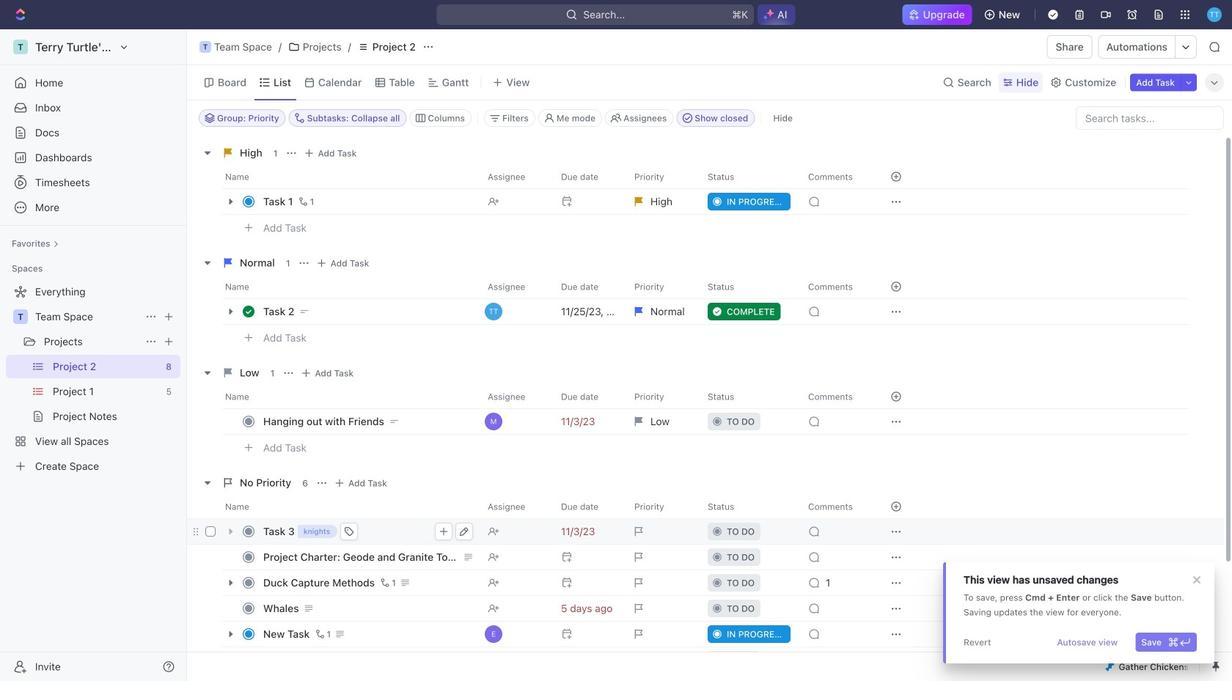 Task type: vqa. For each thing, say whether or not it's contained in the screenshot.
rightmost Team Space, , ELEMENT
yes



Task type: locate. For each thing, give the bounding box(es) containing it.
1 vertical spatial team space, , element
[[13, 310, 28, 324]]

Search tasks... text field
[[1077, 107, 1223, 129]]

team space, , element
[[200, 41, 211, 53], [13, 310, 28, 324]]

0 horizontal spatial team space, , element
[[13, 310, 28, 324]]

set priority image
[[626, 647, 699, 673]]

sidebar navigation
[[0, 29, 190, 681]]

terry turtle's workspace, , element
[[13, 40, 28, 54]]

tree
[[6, 280, 180, 478]]

1 horizontal spatial team space, , element
[[200, 41, 211, 53]]



Task type: describe. For each thing, give the bounding box(es) containing it.
0 vertical spatial team space, , element
[[200, 41, 211, 53]]

drumstick bite image
[[1106, 663, 1115, 672]]

tree inside sidebar navigation
[[6, 280, 180, 478]]



